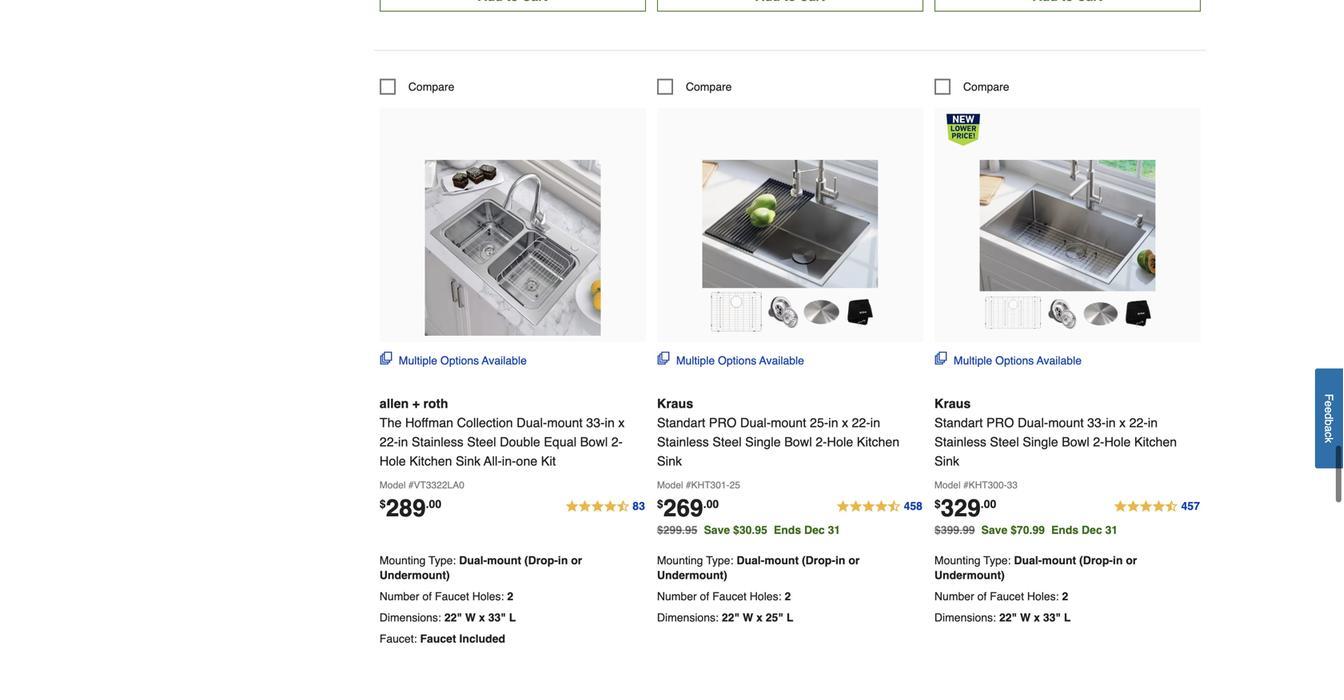 Task type: vqa. For each thing, say whether or not it's contained in the screenshot.


Task type: describe. For each thing, give the bounding box(es) containing it.
2 e from the top
[[1323, 407, 1336, 413]]

3 2 from the left
[[1062, 590, 1069, 603]]

25
[[730, 480, 740, 491]]

kitchen for standart pro dual-mount 25-in x 22-in stainless steel single bowl 2-hole kitchen sink
[[857, 435, 900, 450]]

$399.99
[[935, 524, 975, 537]]

$30.95
[[733, 524, 768, 537]]

ends dec 31 element for 269
[[774, 524, 847, 537]]

289
[[386, 495, 426, 522]]

2- for standart pro dual-mount 25-in x 22-in stainless steel single bowl 2-hole kitchen sink
[[816, 435, 827, 450]]

stainless for standart pro dual-mount 33-in x 22-in stainless steel single bowl 2-hole kitchen sink
[[935, 435, 987, 450]]

33- inside kraus standart pro dual-mount 33-in x 22-in stainless steel single bowl 2-hole kitchen sink
[[1088, 416, 1106, 430]]

# for allen + roth the hoffman collection dual-mount 33-in x 22-in stainless steel double equal bowl 2- hole kitchen sink all-in-one kit
[[408, 480, 414, 491]]

bowl inside "allen + roth the hoffman collection dual-mount 33-in x 22-in stainless steel double equal bowl 2- hole kitchen sink all-in-one kit"
[[580, 435, 608, 450]]

.00 for 269
[[703, 498, 719, 511]]

dual- down $30.95
[[737, 554, 765, 567]]

actual price $269.00 element
[[657, 495, 719, 522]]

83 button
[[565, 498, 646, 517]]

1 type: from the left
[[429, 554, 456, 567]]

faucet up the faucet: faucet included
[[435, 590, 469, 603]]

model # kht301-25
[[657, 480, 740, 491]]

double
[[500, 435, 540, 450]]

dual- inside kraus standart pro dual-mount 33-in x 22-in stainless steel single bowl 2-hole kitchen sink
[[1018, 416, 1049, 430]]

2 mounting from the left
[[657, 554, 703, 567]]

1 e from the top
[[1323, 401, 1336, 407]]

multiple for kraus standart pro dual-mount 25-in x 22-in stainless steel single bowl 2-hole kitchen sink image
[[676, 354, 715, 367]]

steel for kraus standart pro dual-mount 33-in x 22-in stainless steel single bowl 2-hole kitchen sink
[[990, 435, 1019, 450]]

$ 289 .00
[[380, 495, 442, 522]]

actual price $329.00 element
[[935, 495, 997, 522]]

faucet: faucet included
[[380, 633, 505, 646]]

ends for 269
[[774, 524, 801, 537]]

2 number from the left
[[657, 590, 697, 603]]

2 2 from the left
[[785, 590, 791, 603]]

1 33" from the left
[[488, 612, 506, 624]]

dual- up included
[[459, 554, 487, 567]]

faucet up dimensions: 22" w x  25" l
[[713, 590, 747, 603]]

2 33" from the left
[[1043, 612, 1061, 624]]

2 undermount) from the left
[[657, 569, 728, 582]]

savings save $70.99 element
[[982, 524, 1125, 537]]

options for allen + roth the hoffman collection dual-mount 33-in x 22-in stainless steel double equal bowl 2-hole kitchen sink all-in-one kit image
[[441, 354, 479, 367]]

save for 269
[[704, 524, 730, 537]]

x inside "allen + roth the hoffman collection dual-mount 33-in x 22-in stainless steel double equal bowl 2- hole kitchen sink all-in-one kit"
[[618, 416, 625, 430]]

2 l from the left
[[787, 612, 794, 624]]

1 dual-mount (drop-in or undermount) from the left
[[380, 554, 582, 582]]

roth
[[423, 396, 448, 411]]

458 button
[[836, 498, 924, 517]]

1 number of faucet holes: 2 from the left
[[380, 590, 514, 603]]

dec for 329
[[1082, 524, 1103, 537]]

kht301-
[[691, 480, 730, 491]]

$70.99
[[1011, 524, 1045, 537]]

1 w from the left
[[465, 612, 476, 624]]

3 w from the left
[[1020, 612, 1031, 624]]

kraus for kraus standart pro dual-mount 33-in x 22-in stainless steel single bowl 2-hole kitchen sink
[[935, 396, 971, 411]]

3 mounting type: from the left
[[935, 554, 1011, 567]]

4.5 stars image for 329
[[1114, 498, 1201, 517]]

new lower price image
[[947, 114, 980, 146]]

4.5 stars image for 289
[[565, 498, 646, 517]]

standart for standart pro dual-mount 25-in x 22-in stainless steel single bowl 2-hole kitchen sink
[[657, 416, 706, 430]]

3 or from the left
[[1126, 554, 1137, 567]]

3 dimensions: from the left
[[935, 612, 996, 624]]

a
[[1323, 426, 1336, 432]]

83
[[633, 500, 645, 513]]

3 number from the left
[[935, 590, 975, 603]]

269
[[663, 495, 703, 522]]

dual- down $70.99
[[1014, 554, 1042, 567]]

pro for standart pro dual-mount 25-in x 22-in stainless steel single bowl 2-hole kitchen sink
[[709, 416, 737, 430]]

$ for 329
[[935, 498, 941, 511]]

2 or from the left
[[849, 554, 860, 567]]

ends for 329
[[1052, 524, 1079, 537]]

hole inside "allen + roth the hoffman collection dual-mount 33-in x 22-in stainless steel double equal bowl 2- hole kitchen sink all-in-one kit"
[[380, 454, 406, 469]]

multiple options available for allen + roth the hoffman collection dual-mount 33-in x 22-in stainless steel double equal bowl 2-hole kitchen sink all-in-one kit image
[[399, 354, 527, 367]]

kraus standart pro dual-mount 33-in x 22-in stainless steel single bowl 2-hole kitchen sink image
[[980, 160, 1156, 336]]

kraus standart pro dual-mount 25-in x 22-in stainless steel single bowl 2-hole kitchen sink image
[[702, 160, 878, 336]]

standart for standart pro dual-mount 33-in x 22-in stainless steel single bowl 2-hole kitchen sink
[[935, 416, 983, 430]]

22- for 33-
[[1130, 416, 1148, 430]]

c
[[1323, 432, 1336, 438]]

hoffman
[[405, 416, 453, 430]]

# for kraus standart pro dual-mount 25-in x 22-in stainless steel single bowl 2-hole kitchen sink
[[686, 480, 691, 491]]

$ for 289
[[380, 498, 386, 511]]

3 22" from the left
[[1000, 612, 1017, 624]]

model # vt3322la0
[[380, 480, 465, 491]]

multiple options available link for kraus standart pro dual-mount 33-in x 22-in stainless steel single bowl 2-hole kitchen sink image
[[935, 352, 1082, 369]]

1 undermount) from the left
[[380, 569, 450, 582]]

vt3322la0
[[414, 480, 465, 491]]

multiple options available link for allen + roth the hoffman collection dual-mount 33-in x 22-in stainless steel double equal bowl 2-hole kitchen sink all-in-one kit image
[[380, 352, 527, 369]]

1 or from the left
[[571, 554, 582, 567]]

ends dec 31 element for 329
[[1052, 524, 1125, 537]]

2 type: from the left
[[706, 554, 734, 567]]

1 dimensions: 22" w x  33" l from the left
[[380, 612, 516, 624]]

steel inside "allen + roth the hoffman collection dual-mount 33-in x 22-in stainless steel double equal bowl 2- hole kitchen sink all-in-one kit"
[[467, 435, 496, 450]]

1 number from the left
[[380, 590, 420, 603]]

dual- inside the kraus standart pro dual-mount 25-in x 22-in stainless steel single bowl 2-hole kitchen sink
[[740, 416, 771, 430]]

faucet:
[[380, 633, 417, 646]]

collection
[[457, 416, 513, 430]]

dual- inside "allen + roth the hoffman collection dual-mount 33-in x 22-in stainless steel double equal bowl 2- hole kitchen sink all-in-one kit"
[[517, 416, 547, 430]]

457
[[1182, 500, 1200, 513]]

3 holes: from the left
[[1027, 590, 1059, 603]]

one
[[516, 454, 538, 469]]

1 (drop- from the left
[[525, 554, 558, 567]]

2 dimensions: from the left
[[657, 612, 719, 624]]

b
[[1323, 420, 1336, 426]]

hole for 25-
[[827, 435, 854, 450]]

2 dimensions: 22" w x  33" l from the left
[[935, 612, 1071, 624]]

savings save $30.95 element
[[704, 524, 847, 537]]

2 (drop- from the left
[[802, 554, 836, 567]]

compare for 5001586709 element
[[964, 80, 1010, 93]]

compare for 5001586711 element
[[686, 80, 732, 93]]

multiple options available for kraus standart pro dual-mount 25-in x 22-in stainless steel single bowl 2-hole kitchen sink image
[[676, 354, 804, 367]]

bowl for standart pro dual-mount 25-in x 22-in stainless steel single bowl 2-hole kitchen sink
[[785, 435, 812, 450]]

1 22" from the left
[[444, 612, 462, 624]]

stainless for standart pro dual-mount 25-in x 22-in stainless steel single bowl 2-hole kitchen sink
[[657, 435, 709, 450]]

1 of from the left
[[423, 590, 432, 603]]

kraus standart pro dual-mount 33-in x 22-in stainless steel single bowl 2-hole kitchen sink
[[935, 396, 1177, 469]]

sink inside "allen + roth the hoffman collection dual-mount 33-in x 22-in stainless steel double equal bowl 2- hole kitchen sink all-in-one kit"
[[456, 454, 481, 469]]



Task type: locate. For each thing, give the bounding box(es) containing it.
dec right $30.95
[[804, 524, 825, 537]]

1 mounting type: from the left
[[380, 554, 456, 567]]

$299.95 save $30.95 ends dec 31
[[657, 524, 841, 537]]

dec right $70.99
[[1082, 524, 1103, 537]]

33- inside "allen + roth the hoffman collection dual-mount 33-in x 22-in stainless steel double equal bowl 2- hole kitchen sink all-in-one kit"
[[586, 416, 605, 430]]

2 horizontal spatial kitchen
[[1135, 435, 1177, 450]]

was price $299.95 element
[[657, 520, 704, 537]]

mounting type: down $399.99
[[935, 554, 1011, 567]]

x inside kraus standart pro dual-mount 33-in x 22-in stainless steel single bowl 2-hole kitchen sink
[[1120, 416, 1126, 430]]

22- inside "allen + roth the hoffman collection dual-mount 33-in x 22-in stainless steel double equal bowl 2- hole kitchen sink all-in-one kit"
[[380, 435, 398, 450]]

# up actual price $269.00 element
[[686, 480, 691, 491]]

# for kraus standart pro dual-mount 33-in x 22-in stainless steel single bowl 2-hole kitchen sink
[[964, 480, 969, 491]]

dual- up 33
[[1018, 416, 1049, 430]]

steel for kraus standart pro dual-mount 25-in x 22-in stainless steel single bowl 2-hole kitchen sink
[[713, 435, 742, 450]]

multiple
[[399, 354, 437, 367], [676, 354, 715, 367], [954, 354, 993, 367]]

2 horizontal spatial $
[[935, 498, 941, 511]]

number of faucet holes: 2 down $399.99 save $70.99 ends dec 31
[[935, 590, 1069, 603]]

4.5 stars image containing 83
[[565, 498, 646, 517]]

1 horizontal spatial #
[[686, 480, 691, 491]]

number down $399.99
[[935, 590, 975, 603]]

2 horizontal spatial holes:
[[1027, 590, 1059, 603]]

2 pro from the left
[[987, 416, 1014, 430]]

1 horizontal spatial 33-
[[1088, 416, 1106, 430]]

1 horizontal spatial $
[[657, 498, 663, 511]]

2 horizontal spatial of
[[978, 590, 987, 603]]

2 horizontal spatial type:
[[984, 554, 1011, 567]]

single
[[745, 435, 781, 450], [1023, 435, 1059, 450]]

$ inside $ 329 .00
[[935, 498, 941, 511]]

1 horizontal spatial dimensions: 22" w x  33" l
[[935, 612, 1071, 624]]

$299.95
[[657, 524, 698, 537]]

in
[[605, 416, 615, 430], [829, 416, 839, 430], [871, 416, 881, 430], [1106, 416, 1116, 430], [1148, 416, 1158, 430], [398, 435, 408, 450], [558, 554, 568, 567], [836, 554, 846, 567], [1113, 554, 1123, 567]]

options for kraus standart pro dual-mount 25-in x 22-in stainless steel single bowl 2-hole kitchen sink image
[[718, 354, 757, 367]]

0 horizontal spatial dimensions: 22" w x  33" l
[[380, 612, 516, 624]]

0 horizontal spatial kraus
[[657, 396, 693, 411]]

sink for standart pro dual-mount 25-in x 22-in stainless steel single bowl 2-hole kitchen sink
[[657, 454, 682, 469]]

compare inside 5001586711 element
[[686, 80, 732, 93]]

1 steel from the left
[[467, 435, 496, 450]]

1 save from the left
[[704, 524, 730, 537]]

model up 269
[[657, 480, 683, 491]]

0 horizontal spatial save
[[704, 524, 730, 537]]

3 undermount) from the left
[[935, 569, 1005, 582]]

model for the hoffman collection dual-mount 33-in x 22-in stainless steel double equal bowl 2- hole kitchen sink all-in-one kit
[[380, 480, 406, 491]]

2 horizontal spatial options
[[996, 354, 1034, 367]]

1 horizontal spatial 2-
[[816, 435, 827, 450]]

number
[[380, 590, 420, 603], [657, 590, 697, 603], [935, 590, 975, 603]]

2 horizontal spatial #
[[964, 480, 969, 491]]

holes: down savings save $70.99 "element"
[[1027, 590, 1059, 603]]

available up kraus standart pro dual-mount 33-in x 22-in stainless steel single bowl 2-hole kitchen sink
[[1037, 354, 1082, 367]]

.00 down vt3322la0
[[426, 498, 442, 511]]

0 horizontal spatial hole
[[380, 454, 406, 469]]

available up collection
[[482, 354, 527, 367]]

33
[[1007, 480, 1018, 491]]

.00 down kht300-
[[981, 498, 997, 511]]

2 horizontal spatial (drop-
[[1080, 554, 1113, 567]]

31 down 457 button
[[1106, 524, 1118, 537]]

1 $ from the left
[[380, 498, 386, 511]]

sink up model # kht301-25
[[657, 454, 682, 469]]

$ right the 83
[[657, 498, 663, 511]]

single for 33-
[[1023, 435, 1059, 450]]

0 horizontal spatial standart
[[657, 416, 706, 430]]

l
[[509, 612, 516, 624], [787, 612, 794, 624], [1064, 612, 1071, 624]]

0 horizontal spatial number of faucet holes: 2
[[380, 590, 514, 603]]

available for kraus standart pro dual-mount 33-in x 22-in stainless steel single bowl 2-hole kitchen sink image
[[1037, 354, 1082, 367]]

number of faucet holes: 2 up the faucet: faucet included
[[380, 590, 514, 603]]

undermount) down $399.99
[[935, 569, 1005, 582]]

kitchen for standart pro dual-mount 33-in x 22-in stainless steel single bowl 2-hole kitchen sink
[[1135, 435, 1177, 450]]

.00 inside $ 269 .00
[[703, 498, 719, 511]]

type: down the $299.95 save $30.95 ends dec 31
[[706, 554, 734, 567]]

or down 457 button
[[1126, 554, 1137, 567]]

0 horizontal spatial multiple options available link
[[380, 352, 527, 369]]

or down 83 button
[[571, 554, 582, 567]]

of up the faucet: faucet included
[[423, 590, 432, 603]]

allen + roth the hoffman collection dual-mount 33-in x 22-in stainless steel double equal bowl 2- hole kitchen sink all-in-one kit
[[380, 396, 625, 469]]

save for 329
[[982, 524, 1008, 537]]

1 holes: from the left
[[472, 590, 504, 603]]

model up 289
[[380, 480, 406, 491]]

0 horizontal spatial holes:
[[472, 590, 504, 603]]

mount inside kraus standart pro dual-mount 33-in x 22-in stainless steel single bowl 2-hole kitchen sink
[[1049, 416, 1084, 430]]

2 dec from the left
[[1082, 524, 1103, 537]]

.00 for 329
[[981, 498, 997, 511]]

model for standart pro dual-mount 33-in x 22-in stainless steel single bowl 2-hole kitchen sink
[[935, 480, 961, 491]]

2 bowl from the left
[[785, 435, 812, 450]]

1 2- from the left
[[612, 435, 623, 450]]

1 horizontal spatial .00
[[703, 498, 719, 511]]

dec
[[804, 524, 825, 537], [1082, 524, 1103, 537]]

2 multiple options available from the left
[[676, 354, 804, 367]]

save left $30.95
[[704, 524, 730, 537]]

3 sink from the left
[[935, 454, 960, 469]]

3 # from the left
[[964, 480, 969, 491]]

1 horizontal spatial 4.5 stars image
[[836, 498, 924, 517]]

steel up 33
[[990, 435, 1019, 450]]

mounting down $399.99
[[935, 554, 981, 567]]

hole inside the kraus standart pro dual-mount 25-in x 22-in stainless steel single bowl 2-hole kitchen sink
[[827, 435, 854, 450]]

in-
[[502, 454, 516, 469]]

faucet
[[435, 590, 469, 603], [713, 590, 747, 603], [990, 590, 1024, 603], [420, 633, 456, 646]]

dual-mount (drop-in or undermount)
[[380, 554, 582, 582], [657, 554, 860, 582], [935, 554, 1137, 582]]

dual- up double on the left bottom of the page
[[517, 416, 547, 430]]

$ right 458
[[935, 498, 941, 511]]

dec for 269
[[804, 524, 825, 537]]

or down 458 button
[[849, 554, 860, 567]]

22- inside kraus standart pro dual-mount 33-in x 22-in stainless steel single bowl 2-hole kitchen sink
[[1130, 416, 1148, 430]]

number up dimensions: 22" w x  25" l
[[657, 590, 697, 603]]

0 horizontal spatial dimensions:
[[380, 612, 441, 624]]

dual- left the 25-
[[740, 416, 771, 430]]

2 number of faucet holes: 2 from the left
[[657, 590, 791, 603]]

2 horizontal spatial available
[[1037, 354, 1082, 367]]

ends right $70.99
[[1052, 524, 1079, 537]]

1 # from the left
[[408, 480, 414, 491]]

undermount) down $299.95 on the bottom of page
[[657, 569, 728, 582]]

steel up 25
[[713, 435, 742, 450]]

stainless inside the kraus standart pro dual-mount 25-in x 22-in stainless steel single bowl 2-hole kitchen sink
[[657, 435, 709, 450]]

type:
[[429, 554, 456, 567], [706, 554, 734, 567], [984, 554, 1011, 567]]

pro up 33
[[987, 416, 1014, 430]]

1 stainless from the left
[[412, 435, 464, 450]]

$ 329 .00
[[935, 495, 997, 522]]

mounting down $299.95 on the bottom of page
[[657, 554, 703, 567]]

$ inside $ 269 .00
[[657, 498, 663, 511]]

2 22" from the left
[[722, 612, 740, 624]]

0 horizontal spatial 2-
[[612, 435, 623, 450]]

3 multiple from the left
[[954, 354, 993, 367]]

458
[[904, 500, 923, 513]]

2 holes: from the left
[[750, 590, 782, 603]]

5013222683 element
[[380, 79, 455, 95]]

1 horizontal spatial 2
[[785, 590, 791, 603]]

mounting type:
[[380, 554, 456, 567], [657, 554, 734, 567], [935, 554, 1011, 567]]

2 $ from the left
[[657, 498, 663, 511]]

3 multiple options available link from the left
[[935, 352, 1082, 369]]

2-
[[612, 435, 623, 450], [816, 435, 827, 450], [1093, 435, 1105, 450]]

3 $ from the left
[[935, 498, 941, 511]]

dual-mount (drop-in or undermount) down $30.95
[[657, 554, 860, 582]]

457 button
[[1114, 498, 1201, 517]]

3 bowl from the left
[[1062, 435, 1090, 450]]

model up 329
[[935, 480, 961, 491]]

dimensions: 22" w x  33" l
[[380, 612, 516, 624], [935, 612, 1071, 624]]

3 .00 from the left
[[981, 498, 997, 511]]

kitchen
[[857, 435, 900, 450], [1135, 435, 1177, 450], [410, 454, 452, 469]]

type: down $399.99 save $70.99 ends dec 31
[[984, 554, 1011, 567]]

2 compare from the left
[[686, 80, 732, 93]]

2 horizontal spatial 22"
[[1000, 612, 1017, 624]]

stainless down hoffman
[[412, 435, 464, 450]]

0 horizontal spatial .00
[[426, 498, 442, 511]]

25"
[[766, 612, 784, 624]]

included
[[459, 633, 505, 646]]

mount
[[547, 416, 583, 430], [771, 416, 807, 430], [1049, 416, 1084, 430], [487, 554, 521, 567], [765, 554, 799, 567], [1042, 554, 1077, 567]]

2 horizontal spatial undermount)
[[935, 569, 1005, 582]]

available
[[482, 354, 527, 367], [759, 354, 804, 367], [1037, 354, 1082, 367]]

0 horizontal spatial mounting
[[380, 554, 426, 567]]

3 (drop- from the left
[[1080, 554, 1113, 567]]

dual-mount (drop-in or undermount) down $70.99
[[935, 554, 1137, 582]]

3 l from the left
[[1064, 612, 1071, 624]]

1 horizontal spatial type:
[[706, 554, 734, 567]]

hole up model # vt3322la0
[[380, 454, 406, 469]]

0 horizontal spatial 4.5 stars image
[[565, 498, 646, 517]]

329
[[941, 495, 981, 522]]

2 multiple from the left
[[676, 354, 715, 367]]

mounting
[[380, 554, 426, 567], [657, 554, 703, 567], [935, 554, 981, 567]]

e up b at the bottom right of the page
[[1323, 407, 1336, 413]]

2 w from the left
[[743, 612, 753, 624]]

standart inside the kraus standart pro dual-mount 25-in x 22-in stainless steel single bowl 2-hole kitchen sink
[[657, 416, 706, 430]]

kitchen inside the kraus standart pro dual-mount 25-in x 22-in stainless steel single bowl 2-hole kitchen sink
[[857, 435, 900, 450]]

actual price $289.00 element
[[380, 495, 442, 522]]

bowl inside the kraus standart pro dual-mount 25-in x 22-in stainless steel single bowl 2-hole kitchen sink
[[785, 435, 812, 450]]

2 sink from the left
[[657, 454, 682, 469]]

dual-
[[517, 416, 547, 430], [740, 416, 771, 430], [1018, 416, 1049, 430], [459, 554, 487, 567], [737, 554, 765, 567], [1014, 554, 1042, 567]]

5001586709 element
[[935, 79, 1010, 95]]

undermount)
[[380, 569, 450, 582], [657, 569, 728, 582], [935, 569, 1005, 582]]

allen
[[380, 396, 409, 411]]

0 horizontal spatial dec
[[804, 524, 825, 537]]

2 dual-mount (drop-in or undermount) from the left
[[657, 554, 860, 582]]

#
[[408, 480, 414, 491], [686, 480, 691, 491], [964, 480, 969, 491]]

save
[[704, 524, 730, 537], [982, 524, 1008, 537]]

multiple options available
[[399, 354, 527, 367], [676, 354, 804, 367], [954, 354, 1082, 367]]

1 31 from the left
[[828, 524, 841, 537]]

0 horizontal spatial multiple options available
[[399, 354, 527, 367]]

$ down model # vt3322la0
[[380, 498, 386, 511]]

3 steel from the left
[[990, 435, 1019, 450]]

2 steel from the left
[[713, 435, 742, 450]]

compare inside 5001586709 element
[[964, 80, 1010, 93]]

31 for 329
[[1106, 524, 1118, 537]]

2 ends dec 31 element from the left
[[1052, 524, 1125, 537]]

faucet right the faucet:
[[420, 633, 456, 646]]

2
[[507, 590, 514, 603], [785, 590, 791, 603], [1062, 590, 1069, 603]]

2- inside the kraus standart pro dual-mount 25-in x 22-in stainless steel single bowl 2-hole kitchen sink
[[816, 435, 827, 450]]

steel down collection
[[467, 435, 496, 450]]

22"
[[444, 612, 462, 624], [722, 612, 740, 624], [1000, 612, 1017, 624]]

4.5 stars image
[[565, 498, 646, 517], [836, 498, 924, 517], [1114, 498, 1201, 517]]

2 horizontal spatial dual-mount (drop-in or undermount)
[[935, 554, 1137, 582]]

of
[[423, 590, 432, 603], [700, 590, 709, 603], [978, 590, 987, 603]]

25-
[[810, 416, 829, 430]]

multiple options available for kraus standart pro dual-mount 33-in x 22-in stainless steel single bowl 2-hole kitchen sink image
[[954, 354, 1082, 367]]

mounting type: down actual price $289.00 element
[[380, 554, 456, 567]]

multiple for allen + roth the hoffman collection dual-mount 33-in x 22-in stainless steel double equal bowl 2-hole kitchen sink all-in-one kit image
[[399, 354, 437, 367]]

0 horizontal spatial l
[[509, 612, 516, 624]]

pro inside the kraus standart pro dual-mount 25-in x 22-in stainless steel single bowl 2-hole kitchen sink
[[709, 416, 737, 430]]

e
[[1323, 401, 1336, 407], [1323, 407, 1336, 413]]

2 single from the left
[[1023, 435, 1059, 450]]

1 horizontal spatial multiple options available
[[676, 354, 804, 367]]

1 horizontal spatial options
[[718, 354, 757, 367]]

$ 269 .00
[[657, 495, 719, 522]]

4.5 stars image containing 457
[[1114, 498, 1201, 517]]

stainless inside kraus standart pro dual-mount 33-in x 22-in stainless steel single bowl 2-hole kitchen sink
[[935, 435, 987, 450]]

2 horizontal spatial 2
[[1062, 590, 1069, 603]]

1 horizontal spatial kraus
[[935, 396, 971, 411]]

kitchen inside kraus standart pro dual-mount 33-in x 22-in stainless steel single bowl 2-hole kitchen sink
[[1135, 435, 1177, 450]]

3 of from the left
[[978, 590, 987, 603]]

22- inside the kraus standart pro dual-mount 25-in x 22-in stainless steel single bowl 2-hole kitchen sink
[[852, 416, 871, 430]]

pro up 25
[[709, 416, 737, 430]]

0 horizontal spatial mounting type:
[[380, 554, 456, 567]]

holes:
[[472, 590, 504, 603], [750, 590, 782, 603], [1027, 590, 1059, 603]]

1 compare from the left
[[408, 80, 455, 93]]

sink inside the kraus standart pro dual-mount 25-in x 22-in stainless steel single bowl 2-hole kitchen sink
[[657, 454, 682, 469]]

2 .00 from the left
[[703, 498, 719, 511]]

31 down 458 button
[[828, 524, 841, 537]]

1 2 from the left
[[507, 590, 514, 603]]

kitchen up 458 button
[[857, 435, 900, 450]]

standart up model # kht300-33
[[935, 416, 983, 430]]

0 horizontal spatial number
[[380, 590, 420, 603]]

multiple options available link for kraus standart pro dual-mount 25-in x 22-in stainless steel single bowl 2-hole kitchen sink image
[[657, 352, 804, 369]]

1 available from the left
[[482, 354, 527, 367]]

0 horizontal spatial options
[[441, 354, 479, 367]]

stainless
[[412, 435, 464, 450], [657, 435, 709, 450], [935, 435, 987, 450]]

model # kht300-33
[[935, 480, 1018, 491]]

kraus inside kraus standart pro dual-mount 33-in x 22-in stainless steel single bowl 2-hole kitchen sink
[[935, 396, 971, 411]]

0 horizontal spatial stainless
[[412, 435, 464, 450]]

mount inside "allen + roth the hoffman collection dual-mount 33-in x 22-in stainless steel double equal bowl 2- hole kitchen sink all-in-one kit"
[[547, 416, 583, 430]]

2 available from the left
[[759, 354, 804, 367]]

1 horizontal spatial pro
[[987, 416, 1014, 430]]

2 stainless from the left
[[657, 435, 709, 450]]

1 horizontal spatial save
[[982, 524, 1008, 537]]

$ for 269
[[657, 498, 663, 511]]

standart
[[657, 416, 706, 430], [935, 416, 983, 430]]

single inside the kraus standart pro dual-mount 25-in x 22-in stainless steel single bowl 2-hole kitchen sink
[[745, 435, 781, 450]]

available for allen + roth the hoffman collection dual-mount 33-in x 22-in stainless steel double equal bowl 2-hole kitchen sink all-in-one kit image
[[482, 354, 527, 367]]

0 horizontal spatial sink
[[456, 454, 481, 469]]

1 horizontal spatial dual-mount (drop-in or undermount)
[[657, 554, 860, 582]]

2 horizontal spatial multiple options available link
[[935, 352, 1082, 369]]

0 horizontal spatial of
[[423, 590, 432, 603]]

allen + roth the hoffman collection dual-mount 33-in x 22-in stainless steel double equal bowl 2-hole kitchen sink all-in-one kit image
[[425, 160, 601, 336]]

1 horizontal spatial of
[[700, 590, 709, 603]]

2 horizontal spatial w
[[1020, 612, 1031, 624]]

2 kraus from the left
[[935, 396, 971, 411]]

1 multiple from the left
[[399, 354, 437, 367]]

1 dec from the left
[[804, 524, 825, 537]]

1 horizontal spatial ends dec 31 element
[[1052, 524, 1125, 537]]

22-
[[852, 416, 871, 430], [1130, 416, 1148, 430], [380, 435, 398, 450]]

hole up 457 button
[[1105, 435, 1131, 450]]

hole
[[827, 435, 854, 450], [1105, 435, 1131, 450], [380, 454, 406, 469]]

1 horizontal spatial 22-
[[852, 416, 871, 430]]

3 type: from the left
[[984, 554, 1011, 567]]

1 horizontal spatial 33"
[[1043, 612, 1061, 624]]

2 model from the left
[[657, 480, 683, 491]]

1 horizontal spatial 31
[[1106, 524, 1118, 537]]

2 options from the left
[[718, 354, 757, 367]]

2- for standart pro dual-mount 33-in x 22-in stainless steel single bowl 2-hole kitchen sink
[[1093, 435, 1105, 450]]

f e e d b a c k
[[1323, 394, 1336, 443]]

1 ends dec 31 element from the left
[[774, 524, 847, 537]]

33-
[[586, 416, 605, 430], [1088, 416, 1106, 430]]

number up the faucet:
[[380, 590, 420, 603]]

1 horizontal spatial dec
[[1082, 524, 1103, 537]]

2 horizontal spatial mounting
[[935, 554, 981, 567]]

0 horizontal spatial $
[[380, 498, 386, 511]]

f
[[1323, 394, 1336, 401]]

ends dec 31 element right $30.95
[[774, 524, 847, 537]]

faucet down $399.99 save $70.99 ends dec 31
[[990, 590, 1024, 603]]

available up the kraus standart pro dual-mount 25-in x 22-in stainless steel single bowl 2-hole kitchen sink
[[759, 354, 804, 367]]

5001586711 element
[[657, 79, 732, 95]]

.00 inside $ 329 .00
[[981, 498, 997, 511]]

1 horizontal spatial sink
[[657, 454, 682, 469]]

single inside kraus standart pro dual-mount 33-in x 22-in stainless steel single bowl 2-hole kitchen sink
[[1023, 435, 1059, 450]]

ends dec 31 element
[[774, 524, 847, 537], [1052, 524, 1125, 537]]

31
[[828, 524, 841, 537], [1106, 524, 1118, 537]]

0 horizontal spatial compare
[[408, 80, 455, 93]]

0 horizontal spatial ends
[[774, 524, 801, 537]]

compare for 5013222683 element
[[408, 80, 455, 93]]

.00
[[426, 498, 442, 511], [703, 498, 719, 511], [981, 498, 997, 511]]

0 horizontal spatial w
[[465, 612, 476, 624]]

3 mounting from the left
[[935, 554, 981, 567]]

0 horizontal spatial multiple
[[399, 354, 437, 367]]

# up actual price $289.00 element
[[408, 480, 414, 491]]

compare inside 5013222683 element
[[408, 80, 455, 93]]

0 horizontal spatial dual-mount (drop-in or undermount)
[[380, 554, 582, 582]]

stainless inside "allen + roth the hoffman collection dual-mount 33-in x 22-in stainless steel double equal bowl 2- hole kitchen sink all-in-one kit"
[[412, 435, 464, 450]]

the
[[380, 416, 402, 430]]

3 multiple options available from the left
[[954, 354, 1082, 367]]

x
[[618, 416, 625, 430], [842, 416, 849, 430], [1120, 416, 1126, 430], [479, 612, 485, 624], [757, 612, 763, 624], [1034, 612, 1040, 624]]

1 horizontal spatial model
[[657, 480, 683, 491]]

1 horizontal spatial undermount)
[[657, 569, 728, 582]]

e up d
[[1323, 401, 1336, 407]]

(drop-
[[525, 554, 558, 567], [802, 554, 836, 567], [1080, 554, 1113, 567]]

sink for standart pro dual-mount 33-in x 22-in stainless steel single bowl 2-hole kitchen sink
[[935, 454, 960, 469]]

33"
[[488, 612, 506, 624], [1043, 612, 1061, 624]]

2 31 from the left
[[1106, 524, 1118, 537]]

kitchen inside "allen + roth the hoffman collection dual-mount 33-in x 22-in stainless steel double equal bowl 2- hole kitchen sink all-in-one kit"
[[410, 454, 452, 469]]

pro for standart pro dual-mount 33-in x 22-in stainless steel single bowl 2-hole kitchen sink
[[987, 416, 1014, 430]]

ends right $30.95
[[774, 524, 801, 537]]

steel
[[467, 435, 496, 450], [713, 435, 742, 450], [990, 435, 1019, 450]]

0 horizontal spatial or
[[571, 554, 582, 567]]

model for standart pro dual-mount 25-in x 22-in stainless steel single bowl 2-hole kitchen sink
[[657, 480, 683, 491]]

3 number of faucet holes: 2 from the left
[[935, 590, 1069, 603]]

4.5 stars image for 269
[[836, 498, 924, 517]]

single for 25-
[[745, 435, 781, 450]]

mounting down 289
[[380, 554, 426, 567]]

number of faucet holes: 2 up dimensions: 22" w x  25" l
[[657, 590, 791, 603]]

0 horizontal spatial model
[[380, 480, 406, 491]]

1 kraus from the left
[[657, 396, 693, 411]]

mount inside the kraus standart pro dual-mount 25-in x 22-in stainless steel single bowl 2-hole kitchen sink
[[771, 416, 807, 430]]

2 horizontal spatial .00
[[981, 498, 997, 511]]

kraus inside the kraus standart pro dual-mount 25-in x 22-in stainless steel single bowl 2-hole kitchen sink
[[657, 396, 693, 411]]

kit
[[541, 454, 556, 469]]

dual-mount (drop-in or undermount) up included
[[380, 554, 582, 582]]

1 dimensions: from the left
[[380, 612, 441, 624]]

pro
[[709, 416, 737, 430], [987, 416, 1014, 430]]

bowl
[[580, 435, 608, 450], [785, 435, 812, 450], [1062, 435, 1090, 450]]

3 stainless from the left
[[935, 435, 987, 450]]

+
[[412, 396, 420, 411]]

1 horizontal spatial dimensions:
[[657, 612, 719, 624]]

$ inside $ 289 .00
[[380, 498, 386, 511]]

kitchen up 457 button
[[1135, 435, 1177, 450]]

sink left all- in the bottom of the page
[[456, 454, 481, 469]]

0 horizontal spatial (drop-
[[525, 554, 558, 567]]

1 horizontal spatial mounting type:
[[657, 554, 734, 567]]

dimensions: 22" w x  25" l
[[657, 612, 794, 624]]

$
[[380, 498, 386, 511], [657, 498, 663, 511], [935, 498, 941, 511]]

2 # from the left
[[686, 480, 691, 491]]

k
[[1323, 438, 1336, 443]]

1 standart from the left
[[657, 416, 706, 430]]

ends
[[774, 524, 801, 537], [1052, 524, 1079, 537]]

1 l from the left
[[509, 612, 516, 624]]

of up dimensions: 22" w x  25" l
[[700, 590, 709, 603]]

2 horizontal spatial 22-
[[1130, 416, 1148, 430]]

# up actual price $329.00 element
[[964, 480, 969, 491]]

2 33- from the left
[[1088, 416, 1106, 430]]

0 horizontal spatial ends dec 31 element
[[774, 524, 847, 537]]

0 horizontal spatial single
[[745, 435, 781, 450]]

1 horizontal spatial ends
[[1052, 524, 1079, 537]]

2 save from the left
[[982, 524, 1008, 537]]

2- inside "allen + roth the hoffman collection dual-mount 33-in x 22-in stainless steel double equal bowl 2- hole kitchen sink all-in-one kit"
[[612, 435, 623, 450]]

1 horizontal spatial stainless
[[657, 435, 709, 450]]

dimensions:
[[380, 612, 441, 624], [657, 612, 719, 624], [935, 612, 996, 624]]

kraus for kraus standart pro dual-mount 25-in x 22-in stainless steel single bowl 2-hole kitchen sink
[[657, 396, 693, 411]]

kht300-
[[969, 480, 1007, 491]]

1 horizontal spatial number
[[657, 590, 697, 603]]

2- inside kraus standart pro dual-mount 33-in x 22-in stainless steel single bowl 2-hole kitchen sink
[[1093, 435, 1105, 450]]

undermount) up the faucet:
[[380, 569, 450, 582]]

sink up model # kht300-33
[[935, 454, 960, 469]]

holes: up included
[[472, 590, 504, 603]]

w
[[465, 612, 476, 624], [743, 612, 753, 624], [1020, 612, 1031, 624]]

1 multiple options available link from the left
[[380, 352, 527, 369]]

2 2- from the left
[[816, 435, 827, 450]]

d
[[1323, 413, 1336, 420]]

1 mounting from the left
[[380, 554, 426, 567]]

bowl inside kraus standart pro dual-mount 33-in x 22-in stainless steel single bowl 2-hole kitchen sink
[[1062, 435, 1090, 450]]

options for kraus standart pro dual-mount 33-in x 22-in stainless steel single bowl 2-hole kitchen sink image
[[996, 354, 1034, 367]]

1 horizontal spatial 22"
[[722, 612, 740, 624]]

f e e d b a c k button
[[1315, 369, 1343, 469]]

0 horizontal spatial available
[[482, 354, 527, 367]]

2 mounting type: from the left
[[657, 554, 734, 567]]

1 single from the left
[[745, 435, 781, 450]]

.00 for 289
[[426, 498, 442, 511]]

steel inside the kraus standart pro dual-mount 25-in x 22-in stainless steel single bowl 2-hole kitchen sink
[[713, 435, 742, 450]]

all-
[[484, 454, 502, 469]]

2 horizontal spatial compare
[[964, 80, 1010, 93]]

0 horizontal spatial 22"
[[444, 612, 462, 624]]

equal
[[544, 435, 577, 450]]

1 horizontal spatial single
[[1023, 435, 1059, 450]]

compare
[[408, 80, 455, 93], [686, 80, 732, 93], [964, 80, 1010, 93]]

of down was price $399.99 element
[[978, 590, 987, 603]]

ends dec 31 element right $70.99
[[1052, 524, 1125, 537]]

pro inside kraus standart pro dual-mount 33-in x 22-in stainless steel single bowl 2-hole kitchen sink
[[987, 416, 1014, 430]]

kitchen up vt3322la0
[[410, 454, 452, 469]]

2 horizontal spatial multiple options available
[[954, 354, 1082, 367]]

2 horizontal spatial 2-
[[1093, 435, 1105, 450]]

available for kraus standart pro dual-mount 25-in x 22-in stainless steel single bowl 2-hole kitchen sink image
[[759, 354, 804, 367]]

sink inside kraus standart pro dual-mount 33-in x 22-in stainless steel single bowl 2-hole kitchen sink
[[935, 454, 960, 469]]

31 for 269
[[828, 524, 841, 537]]

hole inside kraus standart pro dual-mount 33-in x 22-in stainless steel single bowl 2-hole kitchen sink
[[1105, 435, 1131, 450]]

1 options from the left
[[441, 354, 479, 367]]

1 model from the left
[[380, 480, 406, 491]]

4.5 stars image containing 458
[[836, 498, 924, 517]]

multiple options available link
[[380, 352, 527, 369], [657, 352, 804, 369], [935, 352, 1082, 369]]

2 multiple options available link from the left
[[657, 352, 804, 369]]

hole down the 25-
[[827, 435, 854, 450]]

multiple for kraus standart pro dual-mount 33-in x 22-in stainless steel single bowl 2-hole kitchen sink image
[[954, 354, 993, 367]]

2 horizontal spatial 4.5 stars image
[[1114, 498, 1201, 517]]

standart inside kraus standart pro dual-mount 33-in x 22-in stainless steel single bowl 2-hole kitchen sink
[[935, 416, 983, 430]]

1 horizontal spatial available
[[759, 354, 804, 367]]

3 model from the left
[[935, 480, 961, 491]]

was price $399.99 element
[[935, 520, 982, 537]]

2 standart from the left
[[935, 416, 983, 430]]

standart up model # kht301-25
[[657, 416, 706, 430]]

bowl for standart pro dual-mount 33-in x 22-in stainless steel single bowl 2-hole kitchen sink
[[1062, 435, 1090, 450]]

mounting type: down $299.95 on the bottom of page
[[657, 554, 734, 567]]

1 horizontal spatial number of faucet holes: 2
[[657, 590, 791, 603]]

1 .00 from the left
[[426, 498, 442, 511]]

number of faucet holes: 2
[[380, 590, 514, 603], [657, 590, 791, 603], [935, 590, 1069, 603]]

1 bowl from the left
[[580, 435, 608, 450]]

$399.99 save $70.99 ends dec 31
[[935, 524, 1118, 537]]

hole for 33-
[[1105, 435, 1131, 450]]

3 dual-mount (drop-in or undermount) from the left
[[935, 554, 1137, 582]]

x inside the kraus standart pro dual-mount 25-in x 22-in stainless steel single bowl 2-hole kitchen sink
[[842, 416, 849, 430]]

1 horizontal spatial (drop-
[[802, 554, 836, 567]]

kraus standart pro dual-mount 25-in x 22-in stainless steel single bowl 2-hole kitchen sink
[[657, 396, 900, 469]]

2 horizontal spatial number of faucet holes: 2
[[935, 590, 1069, 603]]

stainless up model # kht300-33
[[935, 435, 987, 450]]

.00 inside $ 289 .00
[[426, 498, 442, 511]]

1 horizontal spatial multiple options available link
[[657, 352, 804, 369]]

0 horizontal spatial kitchen
[[410, 454, 452, 469]]

1 4.5 stars image from the left
[[565, 498, 646, 517]]

3 available from the left
[[1037, 354, 1082, 367]]

2 4.5 stars image from the left
[[836, 498, 924, 517]]

0 horizontal spatial 2
[[507, 590, 514, 603]]

steel inside kraus standart pro dual-mount 33-in x 22-in stainless steel single bowl 2-hole kitchen sink
[[990, 435, 1019, 450]]

sink
[[456, 454, 481, 469], [657, 454, 682, 469], [935, 454, 960, 469]]

type: down $ 289 .00
[[429, 554, 456, 567]]

save left $70.99
[[982, 524, 1008, 537]]

1 horizontal spatial l
[[787, 612, 794, 624]]

1 horizontal spatial kitchen
[[857, 435, 900, 450]]

stainless up model # kht301-25
[[657, 435, 709, 450]]

0 horizontal spatial pro
[[709, 416, 737, 430]]

model
[[380, 480, 406, 491], [657, 480, 683, 491], [935, 480, 961, 491]]

holes: up 25"
[[750, 590, 782, 603]]

2 of from the left
[[700, 590, 709, 603]]

.00 down kht301-
[[703, 498, 719, 511]]

1 horizontal spatial w
[[743, 612, 753, 624]]

22- for 25-
[[852, 416, 871, 430]]

1 horizontal spatial holes:
[[750, 590, 782, 603]]

1 33- from the left
[[586, 416, 605, 430]]



